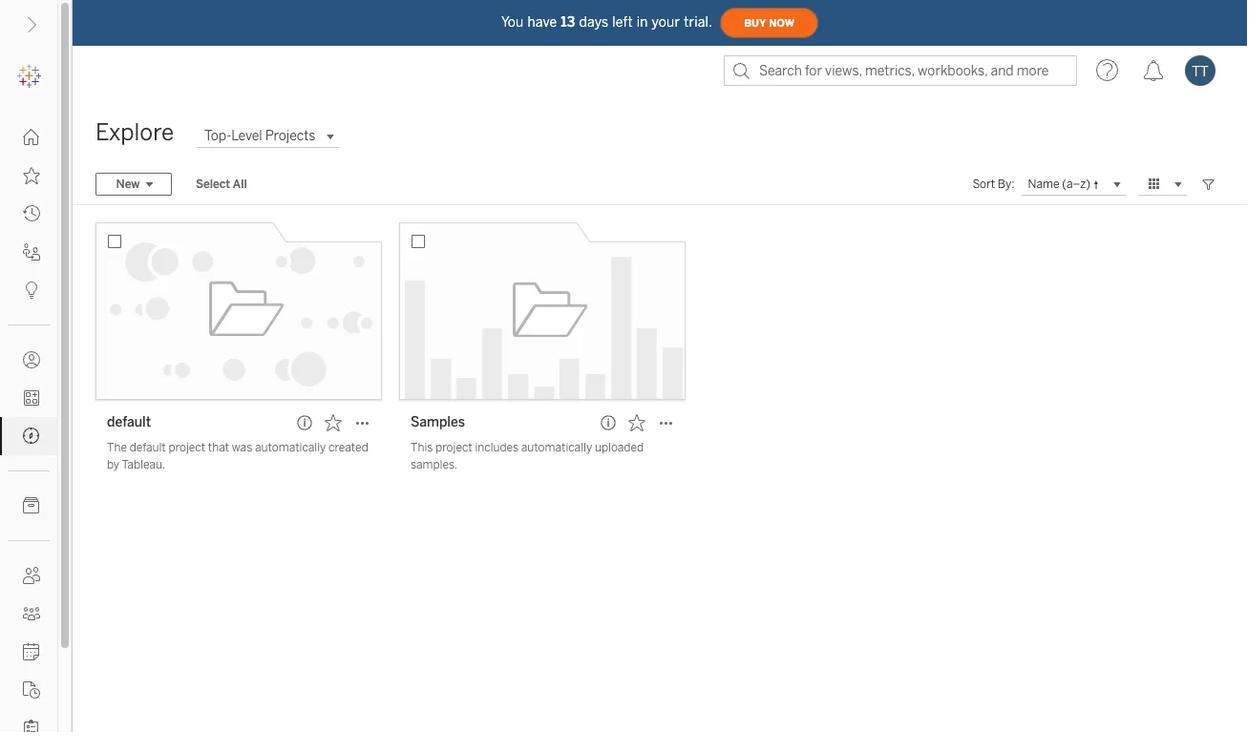 Task type: describe. For each thing, give the bounding box(es) containing it.
trial.
[[684, 14, 713, 30]]

collections image
[[23, 390, 40, 407]]

was
[[232, 441, 252, 455]]

shared with me image
[[23, 244, 40, 261]]

default image
[[96, 223, 382, 400]]

recents image
[[23, 205, 40, 223]]

this
[[411, 441, 433, 455]]

level
[[231, 128, 262, 144]]

project inside "the default project that was automatically created by tableau."
[[169, 441, 206, 455]]

this project includes automatically uploaded samples.
[[411, 441, 644, 472]]

now
[[769, 17, 795, 29]]

grid view image
[[1147, 176, 1164, 193]]

samples.
[[411, 459, 458, 472]]

uploaded
[[595, 441, 644, 455]]

project inside this project includes automatically uploaded samples.
[[436, 441, 473, 455]]

tableau.
[[122, 459, 165, 472]]

13
[[561, 14, 576, 30]]

Search for views, metrics, workbooks, and more text field
[[724, 55, 1078, 86]]

home image
[[23, 129, 40, 146]]

days
[[579, 14, 609, 30]]

automatically inside "the default project that was automatically created by tableau."
[[255, 441, 326, 455]]

users image
[[23, 568, 40, 585]]

that
[[208, 441, 229, 455]]

explore
[[96, 118, 174, 146]]

recommendations image
[[23, 282, 40, 299]]

buy
[[744, 17, 767, 29]]

you have 13 days left in your trial.
[[502, 14, 713, 30]]

groups image
[[23, 606, 40, 623]]

select all button
[[183, 173, 260, 196]]

includes
[[475, 441, 519, 455]]

top-
[[205, 128, 231, 144]]

samples
[[411, 415, 465, 431]]

projects
[[265, 128, 316, 144]]

the default project that was automatically created by tableau.
[[107, 441, 369, 472]]

tasks image
[[23, 720, 40, 733]]

explore image
[[23, 428, 40, 445]]

external assets image
[[23, 498, 40, 515]]

select
[[196, 178, 230, 191]]



Task type: vqa. For each thing, say whether or not it's contained in the screenshot.
THE WAS
yes



Task type: locate. For each thing, give the bounding box(es) containing it.
main navigation. press the up and down arrow keys to access links. element
[[0, 118, 57, 733]]

sort by:
[[973, 178, 1015, 191]]

2 project from the left
[[436, 441, 473, 455]]

samples image
[[399, 223, 686, 400]]

new button
[[96, 173, 172, 196]]

by
[[107, 459, 120, 472]]

sort
[[973, 178, 996, 191]]

navigation panel element
[[0, 57, 57, 733]]

automatically right includes
[[522, 441, 593, 455]]

2 automatically from the left
[[522, 441, 593, 455]]

select all
[[196, 178, 247, 191]]

in
[[637, 14, 648, 30]]

1 automatically from the left
[[255, 441, 326, 455]]

automatically
[[255, 441, 326, 455], [522, 441, 593, 455]]

your
[[652, 14, 680, 30]]

have
[[528, 14, 557, 30]]

1 horizontal spatial project
[[436, 441, 473, 455]]

default
[[107, 415, 151, 431], [130, 441, 166, 455]]

personal space image
[[23, 352, 40, 369]]

you
[[502, 14, 524, 30]]

0 vertical spatial default
[[107, 415, 151, 431]]

created
[[329, 441, 369, 455]]

buy now button
[[721, 8, 819, 38]]

default up tableau.
[[130, 441, 166, 455]]

1 vertical spatial default
[[130, 441, 166, 455]]

jobs image
[[23, 682, 40, 699]]

1 project from the left
[[169, 441, 206, 455]]

favorites image
[[23, 167, 40, 184]]

automatically inside this project includes automatically uploaded samples.
[[522, 441, 593, 455]]

top-level projects button
[[197, 125, 340, 148]]

project up samples.
[[436, 441, 473, 455]]

by:
[[998, 178, 1015, 191]]

automatically right was
[[255, 441, 326, 455]]

project left that
[[169, 441, 206, 455]]

new
[[116, 178, 140, 191]]

0 horizontal spatial automatically
[[255, 441, 326, 455]]

top-level projects
[[205, 128, 316, 144]]

1 horizontal spatial automatically
[[522, 441, 593, 455]]

schedules image
[[23, 644, 40, 661]]

all
[[233, 178, 247, 191]]

default up 'the'
[[107, 415, 151, 431]]

project
[[169, 441, 206, 455], [436, 441, 473, 455]]

default inside "the default project that was automatically created by tableau."
[[130, 441, 166, 455]]

left
[[613, 14, 633, 30]]

buy now
[[744, 17, 795, 29]]

the
[[107, 441, 127, 455]]

0 horizontal spatial project
[[169, 441, 206, 455]]



